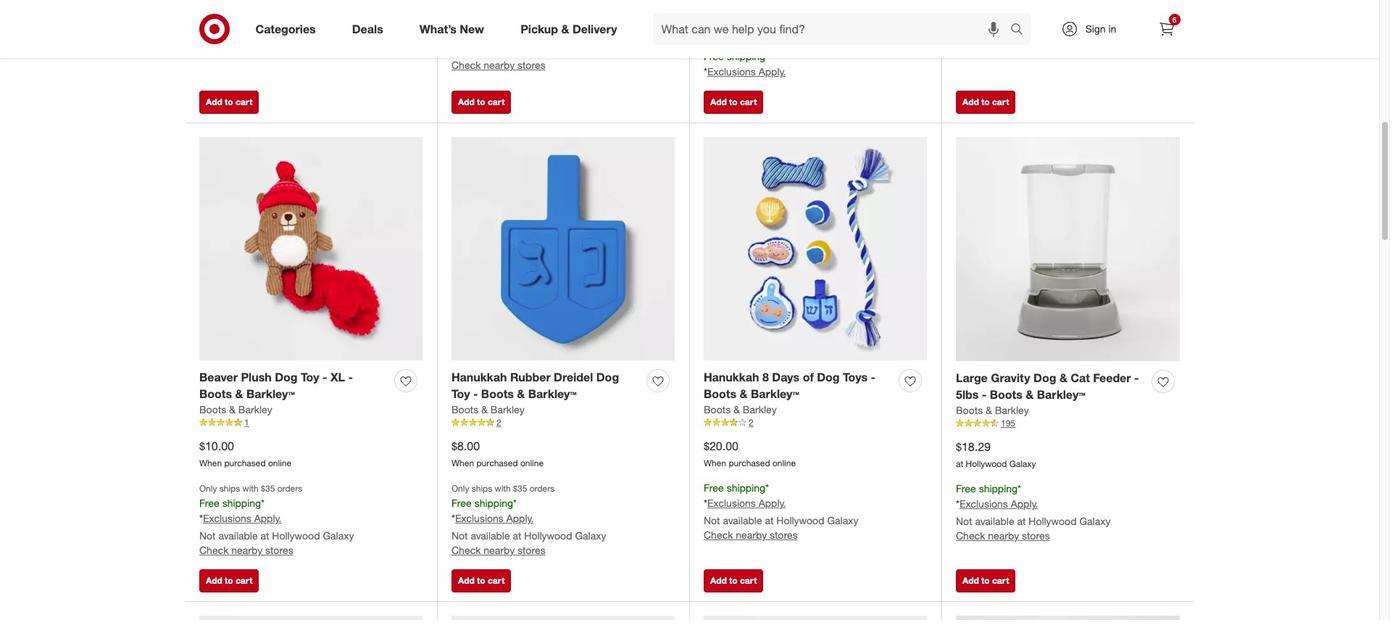 Task type: vqa. For each thing, say whether or not it's contained in the screenshot.
'Add to cart' BUTTON
yes



Task type: locate. For each thing, give the bounding box(es) containing it.
shipping inside only ships with $35 orders free shipping * * exclusions apply.
[[727, 50, 766, 63]]

boots & barkley link for $18.29
[[957, 403, 1030, 417]]

0 horizontal spatial hanukkah
[[452, 370, 507, 384]]

2 2 from the left
[[749, 417, 754, 428]]

exclusions apply. button
[[203, 26, 282, 41], [455, 26, 534, 41], [708, 65, 786, 79], [708, 496, 786, 511], [960, 497, 1039, 511], [203, 511, 282, 526], [455, 511, 534, 526]]

free inside only ships with $35 orders free shipping * * exclusions apply.
[[704, 50, 724, 63]]

online
[[773, 11, 796, 22], [268, 458, 292, 469], [521, 458, 544, 469], [773, 458, 796, 469]]

when
[[704, 11, 727, 22], [199, 458, 222, 469], [452, 458, 474, 469], [704, 458, 727, 469]]

add to cart
[[206, 96, 253, 107], [458, 96, 505, 107], [711, 96, 757, 107], [963, 96, 1010, 107], [206, 575, 253, 586], [458, 575, 505, 586], [711, 575, 757, 586], [963, 575, 1010, 586]]

dog
[[275, 370, 298, 384], [597, 370, 619, 384], [817, 370, 840, 384], [1034, 370, 1057, 385]]

triple tunnel for cats - beige - boots & barkley™ image
[[452, 616, 675, 620], [452, 616, 675, 620]]

- right toys
[[871, 370, 876, 384]]

barkley™ inside hanukkah rubber dreidel dog toy - boots & barkley™
[[528, 386, 577, 401]]

$18.29 at hollywood galaxy
[[957, 439, 1037, 470]]

hanukkah 8 days of dog toys - boots & barkley™
[[704, 370, 876, 401]]

hanukkah 8 days of dog toys - boots & barkley™ link
[[704, 369, 893, 402]]

only ships with $35 orders free shipping * * exclusions apply. not available at hollywood galaxy check nearby stores for $10.00
[[199, 483, 354, 556]]

ships
[[724, 37, 745, 47], [220, 483, 240, 494], [472, 483, 493, 494]]

plush
[[241, 370, 272, 384]]

free shipping * * exclusions apply. not available at hollywood galaxy check nearby stores
[[704, 482, 859, 541], [957, 482, 1111, 542]]

beaver plush dog toy - xl - boots & barkley™
[[199, 370, 353, 401]]

1 2 from the left
[[497, 417, 502, 428]]

1 horizontal spatial only ships with $35 orders free shipping * * exclusions apply. not available at hollywood galaxy check nearby stores
[[452, 483, 607, 556]]

boots & barkley link for $20.00
[[704, 402, 777, 417]]

gravity
[[992, 370, 1031, 385]]

free shipping * * exclusions apply. not available at hollywood galaxy check nearby stores down $20.00 when purchased online
[[704, 482, 859, 541]]

beaver plush dog toy - xl - boots & barkley™ image
[[199, 137, 423, 361], [199, 137, 423, 361]]

search
[[1004, 23, 1039, 37]]

2 horizontal spatial ships
[[724, 37, 745, 47]]

only
[[704, 37, 722, 47], [199, 483, 217, 494], [452, 483, 470, 494]]

barkley up 1
[[238, 403, 272, 415]]

add
[[206, 96, 222, 107], [458, 96, 475, 107], [711, 96, 727, 107], [963, 96, 980, 107], [206, 575, 222, 586], [458, 575, 475, 586], [711, 575, 727, 586], [963, 575, 980, 586]]

with
[[747, 37, 763, 47], [243, 483, 259, 494], [495, 483, 511, 494]]

free
[[199, 12, 220, 24], [452, 12, 472, 24], [704, 50, 724, 63], [704, 482, 724, 494], [957, 482, 977, 495], [199, 497, 220, 509], [452, 497, 472, 509]]

when down $8.00
[[452, 458, 474, 469]]

0 horizontal spatial orders
[[278, 483, 303, 494]]

2 up '$8.00 when purchased online'
[[497, 417, 502, 428]]

large gravity dog & cat feeder - 5lbs - boots & barkley™
[[957, 370, 1140, 402]]

-
[[323, 370, 327, 384], [348, 370, 353, 384], [871, 370, 876, 384], [1135, 370, 1140, 385], [473, 386, 478, 401], [983, 387, 987, 402]]

stores
[[518, 59, 546, 71], [770, 529, 798, 541], [1023, 529, 1051, 542], [265, 544, 293, 556], [518, 544, 546, 556]]

boots & barkley for plush
[[199, 403, 272, 415]]

2 hanukkah from the left
[[704, 370, 760, 384]]

boots inside beaver plush dog toy - xl - boots & barkley™
[[199, 386, 232, 401]]

exclusions left categories
[[203, 27, 252, 39]]

hanukkah inside hanukkah 8 days of dog toys - boots & barkley™
[[704, 370, 760, 384]]

when inside '$8.00 when purchased online'
[[452, 458, 474, 469]]

at
[[957, 459, 964, 470], [765, 514, 774, 527], [1018, 515, 1026, 527], [261, 530, 269, 542], [513, 530, 522, 542]]

hanukkah inside hanukkah rubber dreidel dog toy - boots & barkley™
[[452, 370, 507, 384]]

with inside only ships with $35 orders free shipping * * exclusions apply.
[[747, 37, 763, 47]]

online inside '$8.00 when purchased online'
[[521, 458, 544, 469]]

barkley™ down cat
[[1038, 387, 1086, 402]]

2 horizontal spatial only
[[704, 37, 722, 47]]

- inside hanukkah 8 days of dog toys - boots & barkley™
[[871, 370, 876, 384]]

free shipping * * exclusions apply.
[[199, 12, 282, 39], [452, 12, 534, 39]]

only down when purchased online on the right top of page
[[704, 37, 722, 47]]

online inside $10.00 when purchased online
[[268, 458, 292, 469]]

faceted treater rubber dog toy - yellow - boots & barkley™ image
[[704, 616, 928, 620], [704, 616, 928, 620]]

toy
[[301, 370, 319, 384], [452, 386, 470, 401]]

195 link
[[957, 417, 1181, 430]]

boots & barkley for gravity
[[957, 404, 1030, 416]]

1 horizontal spatial free shipping * * exclusions apply. not available at hollywood galaxy check nearby stores
[[957, 482, 1111, 542]]

not
[[704, 514, 721, 527], [957, 515, 973, 527], [199, 530, 216, 542], [452, 530, 468, 542]]

exclusions down $20.00 when purchased online
[[708, 497, 756, 509]]

boots & barkley link up 195 on the bottom of the page
[[957, 403, 1030, 417]]

barkley for gravity
[[996, 404, 1030, 416]]

purchased
[[729, 11, 771, 22], [224, 458, 266, 469], [477, 458, 518, 469], [729, 458, 771, 469]]

toy up $8.00
[[452, 386, 470, 401]]

days
[[773, 370, 800, 384]]

hollywood
[[966, 459, 1008, 470], [777, 514, 825, 527], [1029, 515, 1077, 527], [272, 530, 320, 542], [525, 530, 573, 542]]

1 horizontal spatial only
[[452, 483, 470, 494]]

standard polypro dog bowl - coral pink - boots & barkley™ image
[[957, 616, 1181, 620], [957, 616, 1181, 620]]

barkley down hanukkah rubber dreidel dog toy - boots & barkley™
[[491, 403, 525, 415]]

purchased down $20.00
[[729, 458, 771, 469]]

barkley™ inside beaver plush dog toy - xl - boots & barkley™
[[246, 386, 295, 401]]

0 horizontal spatial free shipping * * exclusions apply.
[[199, 12, 282, 39]]

when down the "$10.00"
[[199, 458, 222, 469]]

boots & barkley up $8.00
[[452, 403, 525, 415]]

purchased inside $20.00 when purchased online
[[729, 458, 771, 469]]

boots & barkley link up 1
[[199, 402, 272, 417]]

exclusions
[[203, 27, 252, 39], [455, 27, 504, 39], [708, 66, 756, 78], [708, 497, 756, 509], [960, 498, 1009, 510], [203, 512, 252, 525], [455, 512, 504, 525]]

with for hanukkah rubber dreidel dog toy - boots & barkley™
[[495, 483, 511, 494]]

boots & barkley link
[[199, 402, 272, 417], [452, 402, 525, 417], [704, 402, 777, 417], [957, 403, 1030, 417]]

boots & barkley for 8
[[704, 403, 777, 415]]

dog inside hanukkah rubber dreidel dog toy - boots & barkley™
[[597, 370, 619, 384]]

when inside $10.00 when purchased online
[[199, 458, 222, 469]]

hanukkah
[[452, 370, 507, 384], [704, 370, 760, 384]]

2 2 link from the left
[[704, 417, 928, 429]]

1 horizontal spatial hanukkah
[[704, 370, 760, 384]]

exclusions down $10.00 when purchased online
[[203, 512, 252, 525]]

galaxy
[[1010, 459, 1037, 470], [828, 514, 859, 527], [1080, 515, 1111, 527], [323, 530, 354, 542], [575, 530, 607, 542]]

orders for beaver plush dog toy - xl - boots & barkley™
[[278, 483, 303, 494]]

barkley down 8 in the bottom of the page
[[743, 403, 777, 415]]

purchased down $8.00
[[477, 458, 518, 469]]

1 horizontal spatial 2
[[749, 417, 754, 428]]

sign in
[[1086, 22, 1117, 35]]

2 link down hanukkah rubber dreidel dog toy - boots & barkley™ link
[[452, 417, 675, 429]]

2 horizontal spatial orders
[[782, 37, 807, 47]]

barkley
[[238, 403, 272, 415], [491, 403, 525, 415], [743, 403, 777, 415], [996, 404, 1030, 416]]

exclusions down '$8.00 when purchased online'
[[455, 512, 504, 525]]

barkley™ down dreidel
[[528, 386, 577, 401]]

ships down '$8.00 when purchased online'
[[472, 483, 493, 494]]

orders down $10.00 when purchased online
[[278, 483, 303, 494]]

check
[[452, 59, 481, 71], [704, 529, 734, 541], [957, 529, 986, 542], [199, 544, 229, 556], [452, 544, 481, 556]]

$35 down $10.00 when purchased online
[[261, 483, 275, 494]]

&
[[562, 21, 570, 36], [1060, 370, 1068, 385], [235, 386, 243, 401], [517, 386, 525, 401], [740, 386, 748, 401], [1026, 387, 1034, 402], [229, 403, 236, 415], [482, 403, 488, 415], [734, 403, 740, 415], [986, 404, 993, 416]]

when for hanukkah rubber dreidel dog toy - boots & barkley™
[[452, 458, 474, 469]]

1 horizontal spatial orders
[[530, 483, 555, 494]]

$35 inside only ships with $35 orders free shipping * * exclusions apply.
[[766, 37, 780, 47]]

when for hanukkah 8 days of dog toys - boots & barkley™
[[704, 458, 727, 469]]

nearby
[[484, 59, 515, 71], [736, 529, 767, 541], [989, 529, 1020, 542], [232, 544, 263, 556], [484, 544, 515, 556]]

$35
[[766, 37, 780, 47], [261, 483, 275, 494], [514, 483, 528, 494]]

0 horizontal spatial 2 link
[[452, 417, 675, 429]]

check nearby stores button
[[452, 58, 546, 73], [704, 528, 798, 543], [957, 529, 1051, 543], [199, 543, 293, 558], [452, 543, 546, 558]]

0 horizontal spatial 2
[[497, 417, 502, 428]]

only ships with $35 orders free shipping * * exclusions apply. not available at hollywood galaxy check nearby stores
[[199, 483, 354, 556], [452, 483, 607, 556]]

dog right dreidel
[[597, 370, 619, 384]]

free shipping * * exclusions apply. not available at hollywood galaxy check nearby stores down the $18.29 at hollywood galaxy
[[957, 482, 1111, 542]]

1 horizontal spatial toy
[[452, 386, 470, 401]]

ships for beaver plush dog toy - xl - boots & barkley™
[[220, 483, 240, 494]]

only down $8.00
[[452, 483, 470, 494]]

search button
[[1004, 13, 1039, 48]]

pickup & delivery
[[521, 21, 618, 36]]

boots & barkley
[[199, 403, 272, 415], [452, 403, 525, 415], [704, 403, 777, 415], [957, 404, 1030, 416]]

when down $20.00
[[704, 458, 727, 469]]

2 link for days
[[704, 417, 928, 429]]

ships for hanukkah rubber dreidel dog toy - boots & barkley™
[[472, 483, 493, 494]]

hanukkah rubber dreidel dog toy - boots & barkley™ image
[[452, 137, 675, 361], [452, 137, 675, 361]]

online for hanukkah 8 days of dog toys - boots & barkley™
[[773, 458, 796, 469]]

What can we help you find? suggestions appear below search field
[[653, 13, 1014, 45]]

$35 for hanukkah rubber dreidel dog toy - boots & barkley™
[[514, 483, 528, 494]]

toy left xl
[[301, 370, 319, 384]]

barkley™
[[246, 386, 295, 401], [528, 386, 577, 401], [751, 386, 800, 401], [1038, 387, 1086, 402]]

2 free shipping * * exclusions apply. from the left
[[452, 12, 534, 39]]

boots & barkley up 1
[[199, 403, 272, 415]]

only ships with $35 orders free shipping * * exclusions apply.
[[704, 37, 807, 78]]

purchased inside $10.00 when purchased online
[[224, 458, 266, 469]]

available
[[723, 514, 763, 527], [976, 515, 1015, 527], [219, 530, 258, 542], [471, 530, 510, 542]]

$10.00
[[199, 438, 234, 453]]

with down '$8.00 when purchased online'
[[495, 483, 511, 494]]

1 only ships with $35 orders free shipping * * exclusions apply. not available at hollywood galaxy check nearby stores from the left
[[199, 483, 354, 556]]

$20.00
[[704, 438, 739, 453]]

orders down when purchased online on the right top of page
[[782, 37, 807, 47]]

1 horizontal spatial with
[[495, 483, 511, 494]]

0 horizontal spatial ships
[[220, 483, 240, 494]]

when for beaver plush dog toy - xl - boots & barkley™
[[199, 458, 222, 469]]

purchased for beaver plush dog toy - xl - boots & barkley™
[[224, 458, 266, 469]]

1 vertical spatial toy
[[452, 386, 470, 401]]

large gravity dog & cat feeder - 5lbs - boots & barkley™ image
[[957, 137, 1181, 361], [957, 137, 1181, 361]]

$18.29
[[957, 439, 991, 454]]

boots inside large gravity dog & cat feeder - 5lbs - boots & barkley™
[[990, 387, 1023, 402]]

of
[[803, 370, 814, 384]]

shipping
[[222, 12, 261, 24], [475, 12, 514, 24], [727, 50, 766, 63], [727, 482, 766, 494], [979, 482, 1018, 495], [222, 497, 261, 509], [475, 497, 514, 509]]

apply.
[[254, 27, 282, 39], [507, 27, 534, 39], [759, 66, 786, 78], [759, 497, 786, 509], [1011, 498, 1039, 510], [254, 512, 282, 525], [507, 512, 534, 525]]

when purchased online
[[704, 11, 796, 22]]

dreidel
[[554, 370, 593, 384]]

1 horizontal spatial free shipping * * exclusions apply.
[[452, 12, 534, 39]]

0 horizontal spatial free shipping * * exclusions apply. not available at hollywood galaxy check nearby stores
[[704, 482, 859, 541]]

hanukkah left rubber
[[452, 370, 507, 384]]

when inside $20.00 when purchased online
[[704, 458, 727, 469]]

categories link
[[243, 13, 334, 45]]

purchased down the "$10.00"
[[224, 458, 266, 469]]

0 horizontal spatial toy
[[301, 370, 319, 384]]

$35 down '$8.00 when purchased online'
[[514, 483, 528, 494]]

online inside $20.00 when purchased online
[[773, 458, 796, 469]]

1 horizontal spatial 2 link
[[704, 417, 928, 429]]

2 up $20.00 when purchased online
[[749, 417, 754, 428]]

0 horizontal spatial only ships with $35 orders free shipping * * exclusions apply. not available at hollywood galaxy check nearby stores
[[199, 483, 354, 556]]

ships down when purchased online on the right top of page
[[724, 37, 745, 47]]

boots & barkley up 195 on the bottom of the page
[[957, 404, 1030, 416]]

hanukkah left 8 in the bottom of the page
[[704, 370, 760, 384]]

0 horizontal spatial $35
[[261, 483, 275, 494]]

1 horizontal spatial $35
[[514, 483, 528, 494]]

rubber
[[511, 370, 551, 384]]

boots & barkley link up $20.00
[[704, 402, 777, 417]]

feeder
[[1094, 370, 1132, 385]]

dog right gravity
[[1034, 370, 1057, 385]]

1 2 link from the left
[[452, 417, 675, 429]]

orders down '$8.00 when purchased online'
[[530, 483, 555, 494]]

with down when purchased online on the right top of page
[[747, 37, 763, 47]]

hanukkah for boots
[[704, 370, 760, 384]]

deals link
[[340, 13, 402, 45]]

2 link
[[452, 417, 675, 429], [704, 417, 928, 429]]

2 only ships with $35 orders free shipping * * exclusions apply. not available at hollywood galaxy check nearby stores from the left
[[452, 483, 607, 556]]

only for hanukkah rubber dreidel dog toy - boots & barkley™
[[452, 483, 470, 494]]

0 vertical spatial toy
[[301, 370, 319, 384]]

1 free shipping * * exclusions apply. from the left
[[199, 12, 282, 39]]

to
[[225, 96, 233, 107], [477, 96, 486, 107], [730, 96, 738, 107], [982, 96, 990, 107], [225, 575, 233, 586], [477, 575, 486, 586], [730, 575, 738, 586], [982, 575, 990, 586]]

& inside beaver plush dog toy - xl - boots & barkley™
[[235, 386, 243, 401]]

0 horizontal spatial with
[[243, 483, 259, 494]]

1 hanukkah from the left
[[452, 370, 507, 384]]

$35 for beaver plush dog toy - xl - boots & barkley™
[[261, 483, 275, 494]]

2 link down the hanukkah 8 days of dog toys - boots & barkley™ link
[[704, 417, 928, 429]]

2 horizontal spatial with
[[747, 37, 763, 47]]

cart
[[236, 96, 253, 107], [488, 96, 505, 107], [740, 96, 757, 107], [993, 96, 1010, 107], [236, 575, 253, 586], [488, 575, 505, 586], [740, 575, 757, 586], [993, 575, 1010, 586]]

dog right plush
[[275, 370, 298, 384]]

add to cart button
[[199, 91, 259, 114], [452, 91, 512, 114], [704, 91, 764, 114], [957, 91, 1016, 114], [199, 569, 259, 592], [452, 569, 512, 592], [704, 569, 764, 592], [957, 569, 1016, 592]]

boots
[[199, 386, 232, 401], [481, 386, 514, 401], [704, 386, 737, 401], [990, 387, 1023, 402], [199, 403, 226, 415], [452, 403, 479, 415], [704, 403, 731, 415], [957, 404, 984, 416]]

purchased for hanukkah 8 days of dog toys - boots & barkley™
[[729, 458, 771, 469]]

boots inside hanukkah 8 days of dog toys - boots & barkley™
[[704, 386, 737, 401]]

2
[[497, 417, 502, 428], [749, 417, 754, 428]]

- left xl
[[323, 370, 327, 384]]

2 horizontal spatial $35
[[766, 37, 780, 47]]

barkley up 195 on the bottom of the page
[[996, 404, 1030, 416]]

5lbs
[[957, 387, 979, 402]]

2 for $20.00
[[749, 417, 754, 428]]

only down the "$10.00"
[[199, 483, 217, 494]]

barkley™ down plush
[[246, 386, 295, 401]]

let's party dog bandana - boots & barkley™ image
[[199, 616, 423, 620], [199, 616, 423, 620]]

boots & barkley down 8 in the bottom of the page
[[704, 403, 777, 415]]

pickup
[[521, 21, 558, 36]]

with down $10.00 when purchased online
[[243, 483, 259, 494]]

*
[[261, 12, 265, 24], [514, 12, 517, 24], [199, 27, 203, 39], [452, 27, 455, 39], [766, 50, 769, 63], [704, 66, 708, 78], [766, 482, 769, 494], [1018, 482, 1022, 495], [704, 497, 708, 509], [261, 497, 265, 509], [514, 497, 517, 509], [957, 498, 960, 510], [199, 512, 203, 525], [452, 512, 455, 525]]

orders for hanukkah rubber dreidel dog toy - boots & barkley™
[[530, 483, 555, 494]]

barkley for plush
[[238, 403, 272, 415]]

$35 down when purchased online on the right top of page
[[766, 37, 780, 47]]

ships down $10.00 when purchased online
[[220, 483, 240, 494]]

- up $8.00
[[473, 386, 478, 401]]

0 horizontal spatial only
[[199, 483, 217, 494]]

barkley™ down 8 in the bottom of the page
[[751, 386, 800, 401]]

boots & barkley link up $8.00
[[452, 402, 525, 417]]

1 horizontal spatial ships
[[472, 483, 493, 494]]

purchased inside '$8.00 when purchased online'
[[477, 458, 518, 469]]

what's new link
[[407, 13, 503, 45]]

dog right of
[[817, 370, 840, 384]]

hanukkah 8 days of dog toys - boots & barkley™ image
[[704, 137, 928, 361], [704, 137, 928, 361]]

exclusions down when purchased online on the right top of page
[[708, 66, 756, 78]]

orders
[[782, 37, 807, 47], [278, 483, 303, 494], [530, 483, 555, 494]]



Task type: describe. For each thing, give the bounding box(es) containing it.
2 link for dreidel
[[452, 417, 675, 429]]

boots & barkley for rubber
[[452, 403, 525, 415]]

boots inside hanukkah rubber dreidel dog toy - boots & barkley™
[[481, 386, 514, 401]]

exclusions down the $18.29 at hollywood galaxy
[[960, 498, 1009, 510]]

apply. inside only ships with $35 orders free shipping * * exclusions apply.
[[759, 66, 786, 78]]

toys
[[843, 370, 868, 384]]

dog inside beaver plush dog toy - xl - boots & barkley™
[[275, 370, 298, 384]]

dog inside hanukkah 8 days of dog toys - boots & barkley™
[[817, 370, 840, 384]]

pickup & delivery link
[[508, 13, 636, 45]]

- right xl
[[348, 370, 353, 384]]

only inside only ships with $35 orders free shipping * * exclusions apply.
[[704, 37, 722, 47]]

toy inside hanukkah rubber dreidel dog toy - boots & barkley™
[[452, 386, 470, 401]]

& inside hanukkah rubber dreidel dog toy - boots & barkley™
[[517, 386, 525, 401]]

barkley™ inside hanukkah 8 days of dog toys - boots & barkley™
[[751, 386, 800, 401]]

galaxy inside the $18.29 at hollywood galaxy
[[1010, 459, 1037, 470]]

1
[[244, 417, 249, 428]]

boots & barkley link for $10.00
[[199, 402, 272, 417]]

$8.00 when purchased online
[[452, 438, 544, 469]]

hollywood inside the $18.29 at hollywood galaxy
[[966, 459, 1008, 470]]

large
[[957, 370, 988, 385]]

hanukkah rubber dreidel dog toy - boots & barkley™
[[452, 370, 619, 401]]

1 link
[[199, 417, 423, 429]]

delivery
[[573, 21, 618, 36]]

exclusions up check nearby stores
[[455, 27, 504, 39]]

in
[[1109, 22, 1117, 35]]

new
[[460, 21, 485, 36]]

8
[[763, 370, 769, 384]]

what's new
[[420, 21, 485, 36]]

categories
[[256, 21, 316, 36]]

purchased up only ships with $35 orders free shipping * * exclusions apply.
[[729, 11, 771, 22]]

2 for $8.00
[[497, 417, 502, 428]]

barkley for 8
[[743, 403, 777, 415]]

- inside hanukkah rubber dreidel dog toy - boots & barkley™
[[473, 386, 478, 401]]

$20.00 when purchased online
[[704, 438, 796, 469]]

barkley™ inside large gravity dog & cat feeder - 5lbs - boots & barkley™
[[1038, 387, 1086, 402]]

sign in link
[[1049, 13, 1140, 45]]

barkley for rubber
[[491, 403, 525, 415]]

check nearby stores
[[452, 59, 546, 71]]

free shipping * * exclusions apply. not available at hollywood galaxy check nearby stores for $20.00
[[704, 482, 859, 541]]

purchased for hanukkah rubber dreidel dog toy - boots & barkley™
[[477, 458, 518, 469]]

online for hanukkah rubber dreidel dog toy - boots & barkley™
[[521, 458, 544, 469]]

ships inside only ships with $35 orders free shipping * * exclusions apply.
[[724, 37, 745, 47]]

6
[[1173, 15, 1177, 24]]

- right feeder
[[1135, 370, 1140, 385]]

6 link
[[1151, 13, 1183, 45]]

hanukkah rubber dreidel dog toy - boots & barkley™ link
[[452, 369, 641, 402]]

what's
[[420, 21, 457, 36]]

xl
[[331, 370, 345, 384]]

with for beaver plush dog toy - xl - boots & barkley™
[[243, 483, 259, 494]]

& inside hanukkah 8 days of dog toys - boots & barkley™
[[740, 386, 748, 401]]

deals
[[352, 21, 383, 36]]

free shipping * * exclusions apply. not available at hollywood galaxy check nearby stores for $18.29
[[957, 482, 1111, 542]]

beaver plush dog toy - xl - boots & barkley™ link
[[199, 369, 389, 402]]

- right '5lbs'
[[983, 387, 987, 402]]

$10.00 when purchased online
[[199, 438, 292, 469]]

orders inside only ships with $35 orders free shipping * * exclusions apply.
[[782, 37, 807, 47]]

sign
[[1086, 22, 1106, 35]]

when up only ships with $35 orders free shipping * * exclusions apply.
[[704, 11, 727, 22]]

toy inside beaver plush dog toy - xl - boots & barkley™
[[301, 370, 319, 384]]

$8.00
[[452, 438, 480, 453]]

cat
[[1071, 370, 1091, 385]]

beaver
[[199, 370, 238, 384]]

only for beaver plush dog toy - xl - boots & barkley™
[[199, 483, 217, 494]]

at inside the $18.29 at hollywood galaxy
[[957, 459, 964, 470]]

only ships with $35 orders free shipping * * exclusions apply. not available at hollywood galaxy check nearby stores for $8.00
[[452, 483, 607, 556]]

boots & barkley link for $8.00
[[452, 402, 525, 417]]

online for beaver plush dog toy - xl - boots & barkley™
[[268, 458, 292, 469]]

hanukkah for &
[[452, 370, 507, 384]]

195
[[1002, 418, 1016, 429]]

dog inside large gravity dog & cat feeder - 5lbs - boots & barkley™
[[1034, 370, 1057, 385]]

large gravity dog & cat feeder - 5lbs - boots & barkley™ link
[[957, 370, 1147, 403]]

exclusions inside only ships with $35 orders free shipping * * exclusions apply.
[[708, 66, 756, 78]]



